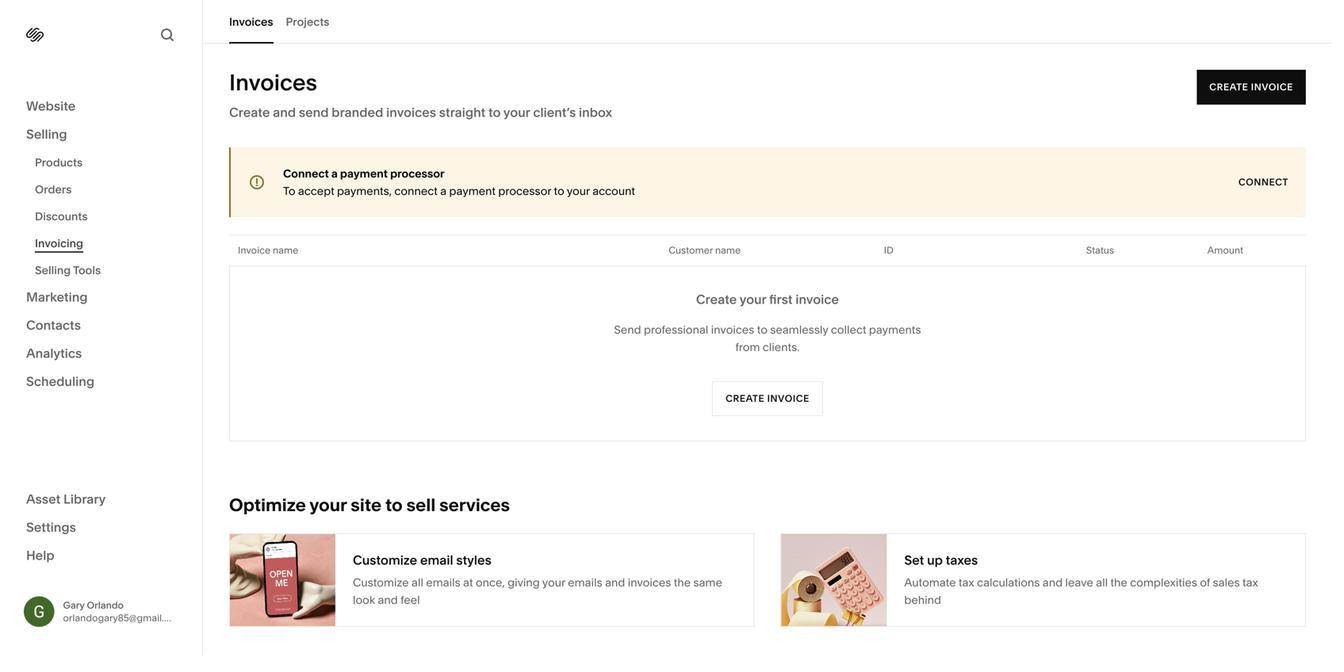 Task type: vqa. For each thing, say whether or not it's contained in the screenshot.
Settings
yes



Task type: describe. For each thing, give the bounding box(es) containing it.
tools
[[73, 264, 101, 277]]

contacts link
[[26, 317, 176, 335]]

website
[[26, 98, 76, 114]]

settings
[[26, 520, 76, 535]]

analytics
[[26, 346, 82, 361]]

selling for selling tools
[[35, 264, 71, 277]]

scheduling
[[26, 374, 94, 389]]

analytics link
[[26, 345, 176, 364]]

invoicing link
[[35, 230, 185, 257]]

library
[[63, 492, 106, 507]]

gary orlando orlandogary85@gmail.com
[[63, 600, 184, 624]]

discounts link
[[35, 203, 185, 230]]

orlandogary85@gmail.com
[[63, 612, 184, 624]]

selling tools link
[[35, 257, 185, 284]]

contacts
[[26, 318, 81, 333]]

products link
[[35, 149, 185, 176]]



Task type: locate. For each thing, give the bounding box(es) containing it.
0 vertical spatial selling
[[26, 126, 67, 142]]

products
[[35, 156, 83, 169]]

selling
[[26, 126, 67, 142], [35, 264, 71, 277]]

help link
[[26, 547, 54, 565]]

gary
[[63, 600, 85, 611]]

asset
[[26, 492, 60, 507]]

1 vertical spatial selling
[[35, 264, 71, 277]]

discounts
[[35, 210, 88, 223]]

selling up marketing
[[35, 264, 71, 277]]

asset library link
[[26, 491, 176, 510]]

selling tools
[[35, 264, 101, 277]]

selling for selling
[[26, 126, 67, 142]]

settings link
[[26, 519, 176, 538]]

orders link
[[35, 176, 185, 203]]

help
[[26, 548, 54, 563]]

marketing
[[26, 289, 88, 305]]

scheduling link
[[26, 373, 176, 392]]

selling link
[[26, 126, 176, 144]]

selling down website
[[26, 126, 67, 142]]

orlando
[[87, 600, 124, 611]]

invoicing
[[35, 237, 83, 250]]

asset library
[[26, 492, 106, 507]]

orders
[[35, 183, 72, 196]]

marketing link
[[26, 289, 176, 307]]

website link
[[26, 98, 176, 116]]



